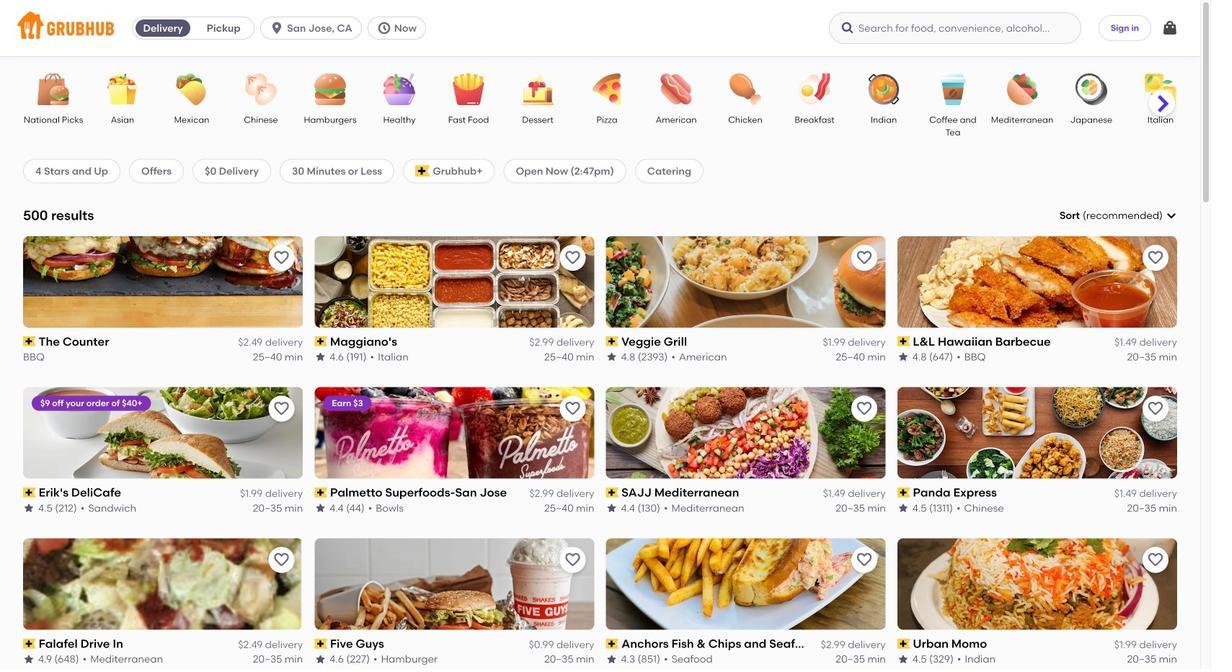 Task type: locate. For each thing, give the bounding box(es) containing it.
subscription pass image for the erik's delicafe logo
[[23, 488, 36, 498]]

subscription pass image for the counter logo
[[23, 337, 36, 347]]

subscription pass image for star icon associated with falafel drive in logo
[[23, 640, 36, 650]]

chicken image
[[720, 74, 771, 105]]

Search for food, convenience, alcohol... search field
[[829, 12, 1082, 44]]

veggie grill logo image
[[606, 236, 886, 328]]

subscription pass image
[[23, 337, 36, 347], [606, 337, 619, 347], [23, 488, 36, 498], [315, 488, 327, 498], [898, 488, 910, 498], [606, 640, 619, 650]]

mediterranean image
[[997, 74, 1048, 105]]

national picks image
[[28, 74, 79, 105]]

star icon image
[[315, 352, 326, 363], [606, 352, 618, 363], [898, 352, 909, 363], [23, 503, 35, 514], [315, 503, 326, 514], [606, 503, 618, 514], [898, 503, 909, 514], [23, 654, 35, 666], [315, 654, 326, 666], [606, 654, 618, 666], [898, 654, 909, 666]]

subscription pass image for the "palmetto superfoods-san jose logo"
[[315, 488, 327, 498]]

None field
[[1060, 208, 1178, 223]]

anchors fish & chips and seafood grill logo image
[[606, 539, 886, 631]]

subscription pass image for veggie grill logo
[[606, 337, 619, 347]]

l&l hawaiian barbecue logo image
[[898, 236, 1177, 328]]

american image
[[651, 74, 702, 105]]

asian image
[[97, 74, 148, 105]]

subscription pass image for anchors fish & chips and seafood grill logo
[[606, 640, 619, 650]]

pizza image
[[582, 74, 632, 105]]

coffee and tea image
[[928, 74, 979, 105]]

subscription pass image
[[315, 337, 327, 347], [898, 337, 910, 347], [606, 488, 619, 498], [23, 640, 36, 650], [315, 640, 327, 650], [898, 640, 910, 650]]

the counter logo image
[[23, 236, 303, 328]]

svg image
[[1162, 19, 1179, 37], [270, 21, 284, 35], [377, 21, 391, 35], [841, 21, 855, 35], [1166, 210, 1178, 222]]

falafel drive in logo image
[[23, 539, 303, 631]]

grubhub plus flag logo image
[[415, 165, 430, 177]]

star icon image for anchors fish & chips and seafood grill logo
[[606, 654, 618, 666]]

star icon image for l&l hawaiian barbecue logo
[[898, 352, 909, 363]]

subscription pass image for star icon for l&l hawaiian barbecue logo
[[898, 337, 910, 347]]

five guys logo image
[[315, 539, 594, 631]]



Task type: vqa. For each thing, say whether or not it's contained in the screenshot.
National Picks IMAGE
yes



Task type: describe. For each thing, give the bounding box(es) containing it.
subscription pass image for star icon corresponding to maggiano's logo
[[315, 337, 327, 347]]

breakfast image
[[790, 74, 840, 105]]

palmetto superfoods-san jose logo image
[[315, 388, 594, 479]]

italian image
[[1136, 74, 1186, 105]]

star icon image for sajj mediterranean logo
[[606, 503, 618, 514]]

japanese image
[[1066, 74, 1117, 105]]

maggiano's logo image
[[315, 236, 594, 328]]

hamburgers image
[[305, 74, 355, 105]]

main navigation navigation
[[0, 0, 1201, 56]]

dessert image
[[513, 74, 563, 105]]

subscription pass image for star icon associated with sajj mediterranean logo
[[606, 488, 619, 498]]

star icon image for the erik's delicafe logo
[[23, 503, 35, 514]]

indian image
[[859, 74, 909, 105]]

erik's delicafe logo image
[[23, 388, 303, 479]]

subscription pass image for star icon corresponding to five guys logo
[[315, 640, 327, 650]]

star icon image for falafel drive in logo
[[23, 654, 35, 666]]

fast food image
[[443, 74, 494, 105]]

sajj mediterranean logo image
[[606, 388, 886, 479]]

star icon image for the "palmetto superfoods-san jose logo"
[[315, 503, 326, 514]]

mexican image
[[167, 74, 217, 105]]

star icon image for veggie grill logo
[[606, 352, 618, 363]]

healthy image
[[374, 74, 425, 105]]

star icon image for five guys logo
[[315, 654, 326, 666]]

chinese image
[[236, 74, 286, 105]]

star icon image for maggiano's logo
[[315, 352, 326, 363]]



